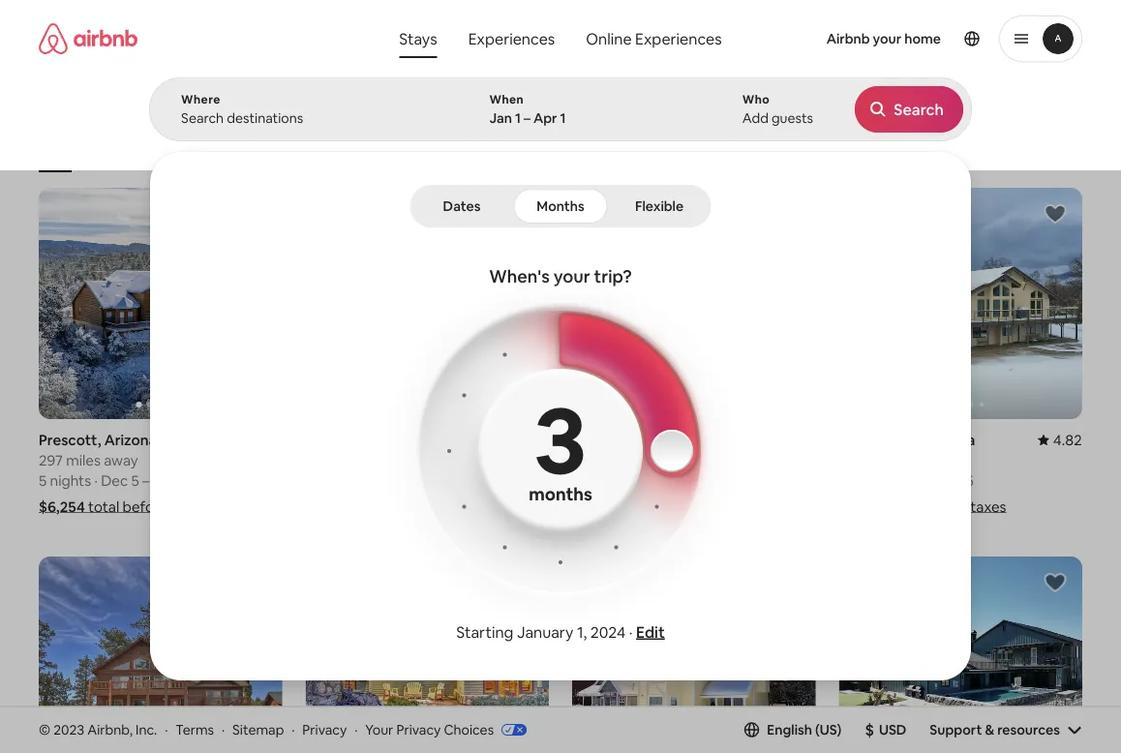 Task type: vqa. For each thing, say whether or not it's contained in the screenshot.
first away from the right
yes



Task type: describe. For each thing, give the bounding box(es) containing it.
airbnb
[[827, 30, 870, 47]]

1 1 from the left
[[515, 109, 521, 127]]

terms
[[176, 721, 214, 738]]

when
[[489, 92, 524, 107]]

your privacy choices link
[[365, 721, 527, 740]]

5 inside williams, arizona near elk ridge ski area 5 nights · jan 7 – 12 $1,036 total before taxes
[[572, 471, 580, 490]]

$
[[865, 720, 874, 740]]

miles for 400
[[335, 451, 369, 470]]

2024
[[590, 622, 626, 642]]

apr
[[533, 109, 557, 127]]

california
[[910, 430, 976, 449]]

dec inside orderville, utah 400 miles away dec 5 – 10 total before taxes
[[368, 471, 395, 490]]

5 inside orderville, utah 400 miles away dec 5 – 10 total before taxes
[[398, 471, 406, 490]]

omg!
[[528, 143, 559, 158]]

dec 10 – 15 total before taxes
[[888, 471, 1007, 516]]

© 2023 airbnb, inc. ·
[[39, 721, 168, 738]]

when jan 1 – apr 1
[[489, 92, 566, 127]]

– inside williams, arizona near elk ridge ski area 5 nights · jan 7 – 12 $1,036 total before taxes
[[672, 471, 680, 490]]

©
[[39, 721, 50, 738]]

total inside orderville, utah 400 miles away dec 5 – 10 total before taxes
[[353, 497, 384, 516]]

support & resources button
[[930, 721, 1083, 739]]

guests
[[772, 109, 813, 127]]

4.82
[[1053, 430, 1083, 449]]

– inside dec 10 – 15 total before taxes
[[949, 471, 957, 490]]

who add guests
[[742, 92, 813, 127]]

starting
[[456, 622, 514, 642]]

stays
[[399, 29, 437, 48]]

nights inside williams, arizona near elk ridge ski area 5 nights · jan 7 – 12 $1,036 total before taxes
[[583, 471, 625, 490]]

support & resources
[[930, 721, 1060, 739]]

– inside prescott, arizona 297 miles away 5 nights · dec 5 – 10 $6,254 total before taxes
[[142, 471, 150, 490]]

your for trip?
[[554, 265, 590, 288]]

taxes inside prescott, arizona 297 miles away 5 nights · dec 5 – 10 $6,254 total before taxes
[[171, 497, 207, 516]]

display total before taxes switch
[[1031, 123, 1066, 146]]

dec inside prescott, arizona 297 miles away 5 nights · dec 5 – 10 $6,254 total before taxes
[[101, 471, 128, 490]]

near
[[572, 451, 604, 470]]

jan inside when jan 1 – apr 1
[[489, 109, 512, 127]]

297
[[39, 451, 63, 470]]

stays tab panel
[[149, 77, 972, 681]]

when's
[[489, 265, 550, 288]]

iconic cities
[[421, 143, 486, 158]]

online experiences
[[586, 29, 722, 48]]

your for home
[[873, 30, 902, 47]]

· left privacy link
[[292, 721, 295, 738]]

when's your trip?
[[489, 265, 632, 288]]

stays button
[[384, 19, 453, 58]]

williams,
[[572, 430, 633, 449]]

$1,036
[[572, 497, 616, 516]]

7
[[661, 471, 669, 490]]

display total before taxes
[[884, 127, 1024, 142]]

flexible button
[[612, 189, 707, 224]]

edit
[[636, 622, 665, 642]]

10 inside prescott, arizona 297 miles away 5 nights · dec 5 – 10 $6,254 total before taxes
[[153, 471, 168, 490]]

sitemap
[[232, 721, 284, 738]]

support
[[930, 721, 982, 739]]

your privacy choices
[[365, 721, 494, 738]]

1 privacy from the left
[[302, 721, 347, 738]]

english (us) button
[[744, 721, 842, 739]]

total before taxes button for before
[[839, 497, 1007, 516]]

group containing amazing views
[[39, 97, 750, 172]]

show
[[516, 636, 551, 653]]

away for arizona
[[104, 451, 138, 470]]

orderville,
[[306, 430, 377, 449]]

ridge
[[630, 451, 668, 470]]

dec inside dec 10 – 15 total before taxes
[[901, 471, 928, 490]]

experiences button
[[453, 19, 571, 58]]

add to wishlist: hurricane, arizona image
[[1044, 571, 1067, 594]]

map
[[554, 636, 582, 653]]

· left your
[[355, 721, 358, 738]]

williams, arizona near elk ridge ski area 5 nights · jan 7 – 12 $1,036 total before taxes
[[572, 430, 738, 516]]

amazing
[[188, 143, 236, 158]]

arizona for away
[[104, 430, 157, 449]]

· inside williams, arizona near elk ridge ski area 5 nights · jan 7 – 12 $1,036 total before taxes
[[628, 471, 631, 490]]

airbnb,
[[87, 721, 133, 738]]

away for utah
[[372, 451, 407, 470]]

1,
[[577, 622, 587, 642]]

2 privacy from the left
[[396, 721, 441, 738]]

show map button
[[497, 621, 625, 668]]

taxes inside orderville, utah 400 miles away dec 5 – 10 total before taxes
[[435, 497, 471, 516]]

jan inside williams, arizona near elk ridge ski area 5 nights · jan 7 – 12 $1,036 total before taxes
[[634, 471, 658, 490]]

sitemap link
[[232, 721, 284, 738]]

terms · sitemap · privacy ·
[[176, 721, 358, 738]]

$ usd
[[865, 720, 907, 740]]

(us)
[[815, 721, 842, 739]]

before inside dec 10 – 15 total before taxes
[[922, 497, 967, 516]]

Where field
[[181, 109, 434, 127]]

2 1 from the left
[[560, 109, 566, 127]]

show map
[[516, 636, 582, 653]]

who
[[742, 92, 770, 107]]

· inside stays tab panel
[[629, 622, 633, 642]]

total right display
[[926, 127, 952, 142]]

arizona for ridge
[[636, 430, 689, 449]]



Task type: locate. For each thing, give the bounding box(es) containing it.
privacy link
[[302, 721, 347, 738]]

views
[[239, 143, 270, 158]]

utah
[[380, 430, 413, 449]]

total before taxes button for dec
[[306, 497, 471, 516]]

away inside prescott, arizona 297 miles away 5 nights · dec 5 – 10 $6,254 total before taxes
[[104, 451, 138, 470]]

tab list containing dates
[[414, 185, 707, 228]]

add to wishlist: idyllwild-pine cove, california image
[[510, 571, 534, 594]]

arizona right prescott, at the bottom of the page
[[104, 430, 157, 449]]

privacy right your
[[396, 721, 441, 738]]

·
[[94, 471, 98, 490], [628, 471, 631, 490], [629, 622, 633, 642], [165, 721, 168, 738], [222, 721, 225, 738], [292, 721, 295, 738], [355, 721, 358, 738]]

2 experiences from the left
[[635, 29, 722, 48]]

&
[[985, 721, 995, 739]]

1
[[515, 109, 521, 127], [560, 109, 566, 127]]

1 away from the left
[[104, 451, 138, 470]]

group
[[39, 97, 750, 172], [39, 188, 282, 419], [306, 188, 549, 419], [572, 188, 816, 419], [839, 188, 1083, 419], [39, 557, 282, 753], [306, 557, 549, 753], [572, 557, 816, 753], [839, 557, 1083, 753]]

5.0
[[528, 430, 549, 449]]

total inside prescott, arizona 297 miles away 5 nights · dec 5 – 10 $6,254 total before taxes
[[88, 497, 119, 516]]

before
[[954, 127, 991, 142], [122, 497, 167, 516], [387, 497, 432, 516], [654, 497, 699, 516], [922, 497, 967, 516]]

months button
[[514, 189, 608, 224]]

before inside orderville, utah 400 miles away dec 5 – 10 total before taxes
[[387, 497, 432, 516]]

1 horizontal spatial privacy
[[396, 721, 441, 738]]

5.0 out of 5 average rating image
[[513, 430, 549, 449]]

400
[[306, 451, 331, 470]]

resources
[[998, 721, 1060, 739]]

1 horizontal spatial away
[[372, 451, 407, 470]]

2 horizontal spatial dec
[[901, 471, 928, 490]]

total inside dec 10 – 15 total before taxes
[[888, 497, 919, 516]]

jan left 7
[[634, 471, 658, 490]]

miles for 297
[[66, 451, 101, 470]]

2 dec from the left
[[368, 471, 395, 490]]

total
[[926, 127, 952, 142], [88, 497, 119, 516], [353, 497, 384, 516], [619, 497, 650, 516], [888, 497, 919, 516]]

3 5 from the left
[[398, 471, 406, 490]]

total before taxes button down utah on the left
[[306, 497, 471, 516]]

0 horizontal spatial jan
[[489, 109, 512, 127]]

of
[[324, 143, 335, 158]]

tab list
[[414, 185, 707, 228]]

area
[[693, 451, 725, 470]]

2 arizona from the left
[[636, 430, 689, 449]]

before right $6,254
[[122, 497, 167, 516]]

dec down utah on the left
[[368, 471, 395, 490]]

0 horizontal spatial your
[[554, 265, 590, 288]]

1 horizontal spatial dec
[[368, 471, 395, 490]]

prescott,
[[39, 430, 101, 449]]

nights up $6,254
[[50, 471, 91, 490]]

10 inside dec 10 – 15 total before taxes
[[931, 471, 946, 490]]

experiences
[[468, 29, 555, 48], [635, 29, 722, 48]]

· left edit
[[629, 622, 633, 642]]

months
[[529, 483, 592, 505]]

1 nights from the left
[[50, 471, 91, 490]]

dates button
[[414, 189, 510, 224]]

· right terms link
[[222, 721, 225, 738]]

january
[[517, 622, 574, 642]]

amazing views
[[188, 143, 270, 158]]

privacy left your
[[302, 721, 347, 738]]

flexible
[[635, 198, 684, 215]]

before down 7
[[654, 497, 699, 516]]

elk
[[607, 451, 626, 470]]

total right $6,254
[[88, 497, 119, 516]]

3
[[534, 379, 587, 500]]

arizona inside prescott, arizona 297 miles away 5 nights · dec 5 – 10 $6,254 total before taxes
[[104, 430, 157, 449]]

away right 297
[[104, 451, 138, 470]]

1 horizontal spatial miles
[[335, 451, 369, 470]]

what can we help you find? tab list
[[384, 19, 571, 58]]

total before taxes button
[[306, 497, 471, 516], [839, 497, 1007, 516]]

0 horizontal spatial arizona
[[104, 430, 157, 449]]

add
[[742, 109, 769, 127]]

miles down orderville,
[[335, 451, 369, 470]]

$6,254
[[39, 497, 85, 516]]

total before taxes button down 15
[[839, 497, 1007, 516]]

inc.
[[136, 721, 157, 738]]

2 miles from the left
[[335, 451, 369, 470]]

months
[[537, 198, 585, 215]]

1 total before taxes button from the left
[[306, 497, 471, 516]]

treehouses
[[687, 143, 750, 158]]

· right inc.
[[165, 721, 168, 738]]

experiences inside experiences button
[[468, 29, 555, 48]]

experiences right online
[[635, 29, 722, 48]]

tab list inside stays tab panel
[[414, 185, 707, 228]]

· down prescott, at the bottom of the page
[[94, 471, 98, 490]]

airbnb your home link
[[815, 18, 953, 59]]

1 10 from the left
[[153, 471, 168, 490]]

profile element
[[754, 0, 1083, 77]]

1 arizona from the left
[[104, 430, 157, 449]]

jan down when
[[489, 109, 512, 127]]

total down the oakhurst, california
[[888, 497, 919, 516]]

2 5 from the left
[[131, 471, 139, 490]]

1 horizontal spatial total before taxes button
[[839, 497, 1007, 516]]

1 down when
[[515, 109, 521, 127]]

0 vertical spatial jan
[[489, 109, 512, 127]]

– inside when jan 1 – apr 1
[[524, 109, 531, 127]]

4.82 out of 5 average rating image
[[1038, 430, 1083, 449]]

12
[[683, 471, 697, 490]]

1 horizontal spatial experiences
[[635, 29, 722, 48]]

3 10 from the left
[[931, 471, 946, 490]]

1 miles from the left
[[66, 451, 101, 470]]

iconic
[[421, 143, 454, 158]]

1 horizontal spatial arizona
[[636, 430, 689, 449]]

none search field containing 3
[[149, 0, 972, 681]]

0 horizontal spatial 10
[[153, 471, 168, 490]]

before right display
[[954, 127, 991, 142]]

away
[[104, 451, 138, 470], [372, 451, 407, 470]]

top
[[301, 143, 321, 158]]

taxes inside dec 10 – 15 total before taxes
[[971, 497, 1007, 516]]

your inside "profile" element
[[873, 30, 902, 47]]

None search field
[[149, 0, 972, 681]]

orderville, utah 400 miles away dec 5 – 10 total before taxes
[[306, 430, 471, 516]]

0 horizontal spatial away
[[104, 451, 138, 470]]

2 total before taxes button from the left
[[839, 497, 1007, 516]]

miles down prescott, at the bottom of the page
[[66, 451, 101, 470]]

1 dec from the left
[[101, 471, 128, 490]]

· down ridge
[[628, 471, 631, 490]]

edit button
[[636, 622, 665, 642]]

dec down prescott, at the bottom of the page
[[101, 471, 128, 490]]

arizona
[[104, 430, 157, 449], [636, 430, 689, 449]]

cities
[[456, 143, 486, 158]]

· inside prescott, arizona 297 miles away 5 nights · dec 5 – 10 $6,254 total before taxes
[[94, 471, 98, 490]]

online
[[586, 29, 632, 48]]

home
[[905, 30, 941, 47]]

1 right apr
[[560, 109, 566, 127]]

0 horizontal spatial nights
[[50, 471, 91, 490]]

miles inside prescott, arizona 297 miles away 5 nights · dec 5 – 10 $6,254 total before taxes
[[66, 451, 101, 470]]

1 horizontal spatial your
[[873, 30, 902, 47]]

mansions
[[603, 143, 654, 158]]

2 away from the left
[[372, 451, 407, 470]]

1 horizontal spatial nights
[[583, 471, 625, 490]]

before down 15
[[922, 497, 967, 516]]

ski
[[671, 451, 690, 470]]

starting january 1, 2024 · edit
[[456, 622, 665, 642]]

miles inside orderville, utah 400 miles away dec 5 – 10 total before taxes
[[335, 451, 369, 470]]

dec down the oakhurst, california
[[901, 471, 928, 490]]

0 horizontal spatial miles
[[66, 451, 101, 470]]

taxes inside williams, arizona near elk ridge ski area 5 nights · jan 7 – 12 $1,036 total before taxes
[[702, 497, 738, 516]]

your left the home
[[873, 30, 902, 47]]

usd
[[879, 721, 907, 739]]

oakhurst,
[[839, 430, 907, 449]]

away down utah on the left
[[372, 451, 407, 470]]

add to wishlist: orderville, utah image
[[510, 202, 534, 226]]

miles
[[66, 451, 101, 470], [335, 451, 369, 470]]

oakhurst, california
[[839, 430, 976, 449]]

1 vertical spatial your
[[554, 265, 590, 288]]

world
[[359, 143, 390, 158]]

english (us)
[[767, 721, 842, 739]]

10 inside orderville, utah 400 miles away dec 5 – 10 total before taxes
[[420, 471, 434, 490]]

total down orderville,
[[353, 497, 384, 516]]

add to wishlist: oakhurst, california image
[[1044, 202, 1067, 226]]

your inside stays tab panel
[[554, 265, 590, 288]]

arizona up ridge
[[636, 430, 689, 449]]

jan
[[489, 109, 512, 127], [634, 471, 658, 490]]

experiences up when
[[468, 29, 555, 48]]

4 5 from the left
[[572, 471, 580, 490]]

0 horizontal spatial dec
[[101, 471, 128, 490]]

2 10 from the left
[[420, 471, 434, 490]]

nights inside prescott, arizona 297 miles away 5 nights · dec 5 – 10 $6,254 total before taxes
[[50, 471, 91, 490]]

the
[[338, 143, 356, 158]]

total inside williams, arizona near elk ridge ski area 5 nights · jan 7 – 12 $1,036 total before taxes
[[619, 497, 650, 516]]

0 horizontal spatial privacy
[[302, 721, 347, 738]]

– inside orderville, utah 400 miles away dec 5 – 10 total before taxes
[[409, 471, 416, 490]]

top of the world
[[301, 143, 390, 158]]

before inside williams, arizona near elk ridge ski area 5 nights · jan 7 – 12 $1,036 total before taxes
[[654, 497, 699, 516]]

before down utah on the left
[[387, 497, 432, 516]]

2 horizontal spatial 10
[[931, 471, 946, 490]]

experiences inside 'online experiences' link
[[635, 29, 722, 48]]

away inside orderville, utah 400 miles away dec 5 – 10 total before taxes
[[372, 451, 407, 470]]

10
[[153, 471, 168, 490], [420, 471, 434, 490], [931, 471, 946, 490]]

airbnb your home
[[827, 30, 941, 47]]

display
[[884, 127, 924, 142]]

1 experiences from the left
[[468, 29, 555, 48]]

where
[[181, 92, 221, 107]]

15
[[960, 471, 974, 490]]

3 dec from the left
[[901, 471, 928, 490]]

5
[[39, 471, 47, 490], [131, 471, 139, 490], [398, 471, 406, 490], [572, 471, 580, 490]]

trip?
[[594, 265, 632, 288]]

1 horizontal spatial 10
[[420, 471, 434, 490]]

nights
[[50, 471, 91, 490], [583, 471, 625, 490]]

0 vertical spatial your
[[873, 30, 902, 47]]

privacy
[[302, 721, 347, 738], [396, 721, 441, 738]]

1 horizontal spatial 1
[[560, 109, 566, 127]]

prescott, arizona 297 miles away 5 nights · dec 5 – 10 $6,254 total before taxes
[[39, 430, 207, 516]]

your
[[365, 721, 393, 738]]

arizona inside williams, arizona near elk ridge ski area 5 nights · jan 7 – 12 $1,036 total before taxes
[[636, 430, 689, 449]]

nights down elk
[[583, 471, 625, 490]]

0 horizontal spatial total before taxes button
[[306, 497, 471, 516]]

2023
[[53, 721, 84, 738]]

1 5 from the left
[[39, 471, 47, 490]]

before inside prescott, arizona 297 miles away 5 nights · dec 5 – 10 $6,254 total before taxes
[[122, 497, 167, 516]]

total right $1,036
[[619, 497, 650, 516]]

your left trip?
[[554, 265, 590, 288]]

1 vertical spatial jan
[[634, 471, 658, 490]]

dates
[[443, 198, 481, 215]]

your
[[873, 30, 902, 47], [554, 265, 590, 288]]

terms link
[[176, 721, 214, 738]]

0 horizontal spatial experiences
[[468, 29, 555, 48]]

0 horizontal spatial 1
[[515, 109, 521, 127]]

1 horizontal spatial jan
[[634, 471, 658, 490]]

english
[[767, 721, 812, 739]]

2 nights from the left
[[583, 471, 625, 490]]

online experiences link
[[571, 19, 738, 58]]

dec
[[101, 471, 128, 490], [368, 471, 395, 490], [901, 471, 928, 490]]

choices
[[444, 721, 494, 738]]



